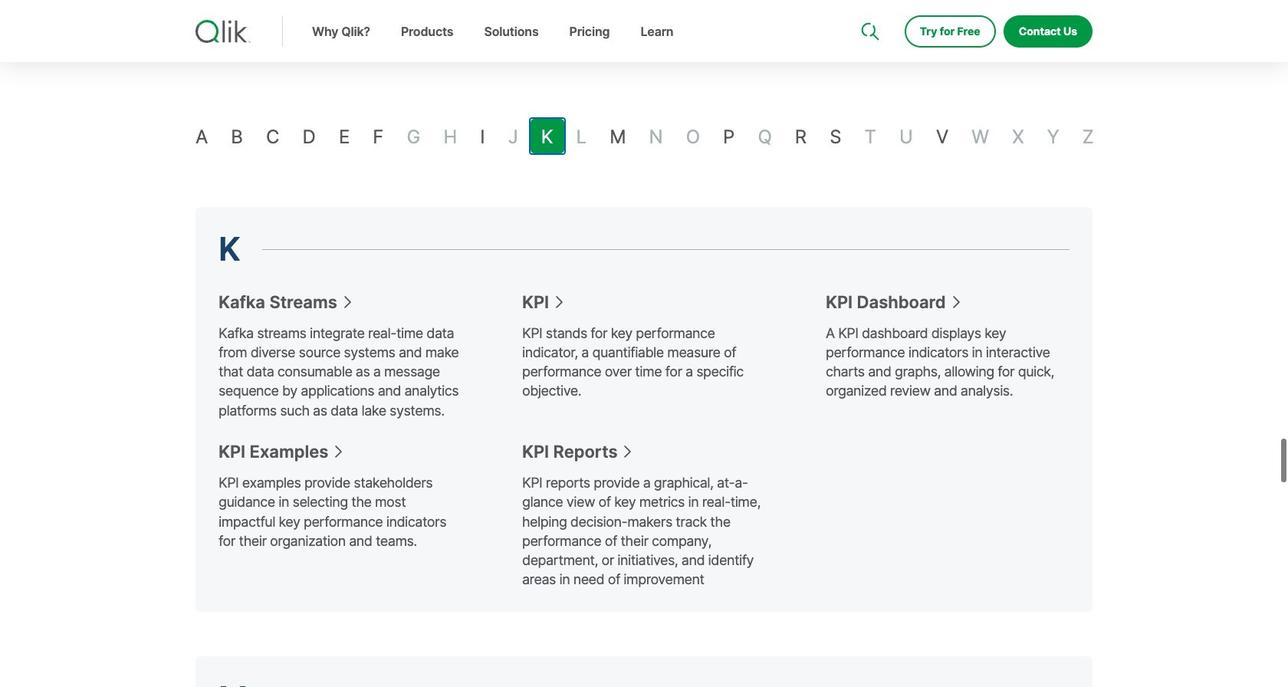 Task type: vqa. For each thing, say whether or not it's contained in the screenshot.
Company icon
yes



Task type: describe. For each thing, give the bounding box(es) containing it.
support image
[[863, 0, 875, 12]]



Task type: locate. For each thing, give the bounding box(es) containing it.
company image
[[952, 0, 964, 12]]

qlik image
[[196, 20, 251, 43]]



